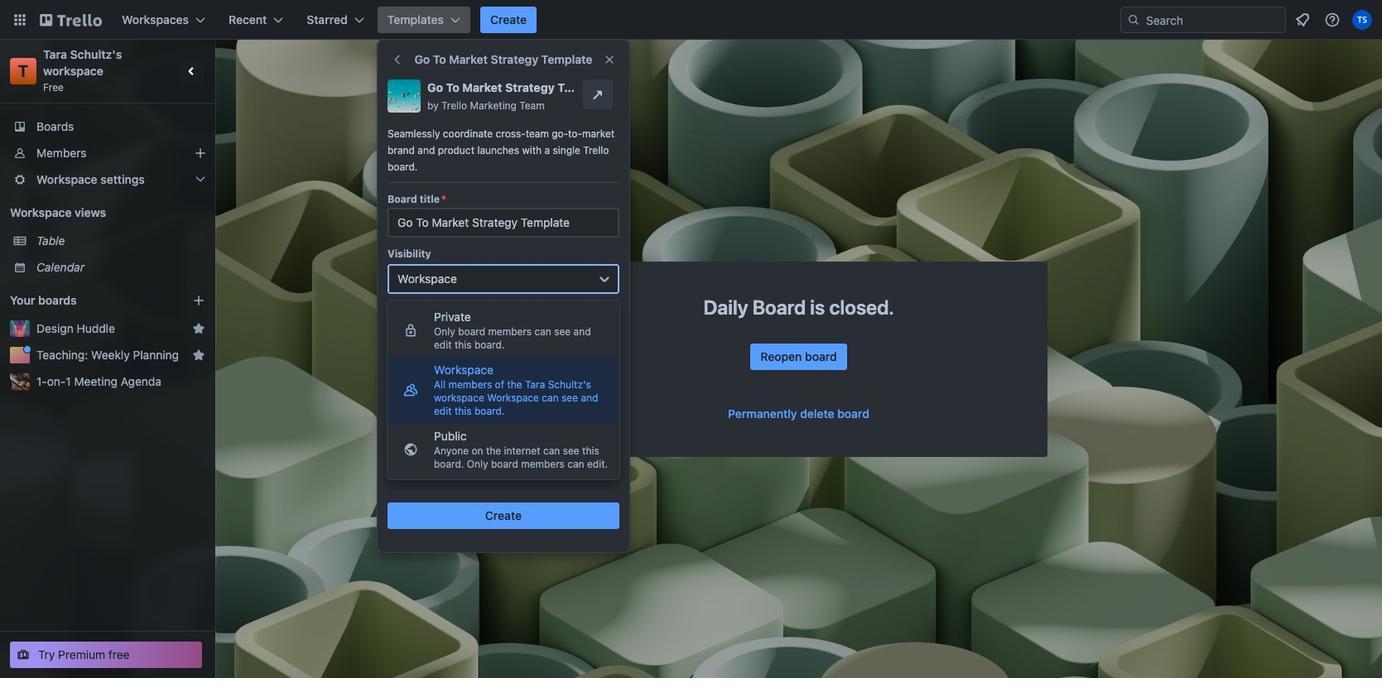 Task type: locate. For each thing, give the bounding box(es) containing it.
1 vertical spatial edit
[[434, 405, 452, 417]]

0 horizontal spatial schultz's
[[70, 47, 122, 61]]

table link
[[36, 233, 205, 249]]

workspace down members
[[36, 172, 97, 186]]

1 horizontal spatial free
[[388, 401, 411, 415]]

return to previous screen image
[[391, 53, 404, 66]]

strategy up go to market strategy template link
[[491, 52, 538, 66]]

can inside workspace all members of the tara schultz's workspace workspace can see and edit this board.
[[542, 392, 559, 404]]

members inside activity and members will not be copied to the new board.
[[454, 331, 504, 345]]

daily board is closed.
[[703, 296, 894, 319]]

strategy up team
[[505, 80, 555, 94]]

product
[[438, 144, 475, 157]]

your boards
[[10, 293, 77, 307]]

boards up design
[[38, 293, 77, 307]]

2 vertical spatial this
[[582, 445, 599, 457]]

2 edit from the top
[[434, 405, 452, 417]]

1 horizontal spatial tara
[[525, 378, 545, 391]]

0 vertical spatial edit
[[434, 339, 452, 351]]

board. right new
[[433, 348, 468, 362]]

to inside the go to market strategy template by trello marketing team
[[446, 80, 459, 94]]

team
[[526, 128, 549, 140]]

1-
[[36, 374, 47, 388]]

1 vertical spatial tara
[[525, 378, 545, 391]]

free down 'internet'
[[505, 462, 526, 476]]

1 edit from the top
[[434, 339, 452, 351]]

only inside public anyone on the internet can see this board. only board members can edit.
[[467, 458, 488, 470]]

open
[[575, 401, 602, 415]]

trello
[[441, 99, 467, 112], [583, 144, 609, 157]]

workspace up for
[[413, 384, 473, 398]]

0 horizontal spatial free
[[43, 81, 64, 94]]

remaining.
[[548, 384, 604, 398]]

the right on
[[486, 445, 501, 457]]

on
[[472, 445, 483, 457]]

private only board members can see and edit this board.
[[434, 310, 591, 351]]

0 vertical spatial schultz's
[[70, 47, 122, 61]]

edit inside workspace all members of the tara schultz's workspace workspace can see and edit this board.
[[434, 405, 452, 417]]

create down the start free trial button
[[485, 509, 522, 523]]

starred
[[307, 12, 348, 27]]

to for go to market strategy template
[[433, 52, 446, 66]]

1 vertical spatial boards
[[508, 384, 545, 398]]

1 vertical spatial to
[[446, 80, 459, 94]]

this up edit.
[[582, 445, 599, 457]]

free right premium
[[108, 648, 130, 662]]

workspace inside "popup button"
[[36, 172, 97, 186]]

boards,
[[504, 417, 544, 431]]

start
[[476, 462, 502, 476]]

starred icon image down add board 'icon' at the top left of the page
[[192, 322, 205, 335]]

agenda
[[121, 374, 161, 388]]

members left be
[[488, 325, 532, 338]]

0 vertical spatial trello
[[441, 99, 467, 112]]

workspace
[[36, 172, 97, 186], [10, 205, 72, 219], [398, 272, 457, 286], [434, 363, 494, 377], [413, 384, 473, 398], [487, 392, 539, 404]]

board down the cards on the left
[[458, 325, 485, 338]]

0 vertical spatial template
[[541, 52, 593, 66]]

1 starred icon image from the top
[[192, 322, 205, 335]]

views
[[75, 205, 106, 219]]

the
[[388, 348, 405, 362], [507, 378, 522, 391], [486, 445, 501, 457]]

this right for
[[455, 405, 472, 417]]

board inside public anyone on the internet can see this board. only board members can edit.
[[491, 458, 518, 470]]

1 horizontal spatial the
[[486, 445, 501, 457]]

teaching:
[[36, 348, 88, 362]]

and left to
[[574, 325, 591, 338]]

to
[[433, 52, 446, 66], [446, 80, 459, 94]]

workspaces
[[122, 12, 189, 27], [414, 401, 480, 415]]

board. down has
[[475, 405, 505, 417]]

board
[[458, 325, 485, 338], [805, 350, 837, 364], [838, 407, 870, 421], [491, 458, 518, 470]]

cross-
[[496, 128, 526, 140]]

board.
[[388, 161, 418, 173], [475, 339, 505, 351], [433, 348, 468, 362], [475, 405, 505, 417], [434, 458, 464, 470]]

new
[[408, 348, 430, 362]]

delete
[[800, 407, 835, 421]]

1 horizontal spatial workspaces
[[414, 401, 480, 415]]

and down seamlessly
[[418, 144, 435, 157]]

workspace down visibility
[[398, 272, 457, 286]]

can down has
[[483, 401, 502, 415]]

0 horizontal spatial only
[[434, 325, 455, 338]]

0 vertical spatial free
[[43, 81, 64, 94]]

2 vertical spatial the
[[486, 445, 501, 457]]

strategy
[[491, 52, 538, 66], [505, 80, 555, 94]]

go
[[415, 52, 430, 66], [427, 80, 443, 94]]

the inside activity and members will not be copied to the new board.
[[388, 348, 405, 362]]

1 horizontal spatial schultz's
[[548, 378, 591, 391]]

boards inside this workspace has 7 boards remaining. free workspaces can only have 10 open boards. for unlimited boards, upgrade your workspace.
[[508, 384, 545, 398]]

0 vertical spatial only
[[434, 325, 455, 338]]

free down this
[[388, 401, 411, 415]]

reopen board button
[[751, 344, 847, 371]]

all
[[434, 378, 446, 391]]

market inside the go to market strategy template by trello marketing team
[[462, 80, 502, 94]]

market for go to market strategy template
[[449, 52, 488, 66]]

workspace for workspace
[[398, 272, 457, 286]]

planning
[[133, 348, 179, 362]]

board down 'internet'
[[491, 458, 518, 470]]

visibility
[[388, 248, 431, 260]]

1 vertical spatial workspaces
[[414, 401, 480, 415]]

t link
[[10, 58, 36, 84]]

workspace
[[43, 64, 104, 78], [434, 392, 484, 404]]

boards link
[[0, 113, 215, 140]]

your
[[595, 417, 619, 431]]

0 vertical spatial workspaces
[[122, 12, 189, 27]]

can right will
[[535, 325, 551, 338]]

2 starred icon image from the top
[[192, 349, 205, 362]]

template left close popover image
[[541, 52, 593, 66]]

design huddle
[[36, 321, 115, 335]]

0 vertical spatial market
[[449, 52, 488, 66]]

starred icon image
[[192, 322, 205, 335], [192, 349, 205, 362]]

0 vertical spatial strategy
[[491, 52, 538, 66]]

schultz's inside workspace all members of the tara schultz's workspace workspace can see and edit this board.
[[548, 378, 591, 391]]

can up trial
[[543, 445, 560, 457]]

2 horizontal spatial the
[[507, 378, 522, 391]]

0 horizontal spatial trello
[[441, 99, 467, 112]]

workspaces up workspace navigation collapse icon on the top of page
[[122, 12, 189, 27]]

1 vertical spatial market
[[462, 80, 502, 94]]

workspace inside tara schultz's workspace free
[[43, 64, 104, 78]]

0 vertical spatial create
[[490, 12, 527, 27]]

1 vertical spatial template
[[558, 80, 610, 94]]

1 vertical spatial the
[[507, 378, 522, 391]]

1 vertical spatial schultz's
[[548, 378, 591, 391]]

1 horizontal spatial trello
[[583, 144, 609, 157]]

create
[[490, 12, 527, 27], [485, 509, 522, 523]]

create button down the start free trial button
[[388, 503, 619, 529]]

can
[[535, 325, 551, 338], [542, 392, 559, 404], [483, 401, 502, 415], [543, 445, 560, 457], [568, 458, 584, 470]]

members inside public anyone on the internet can see this board. only board members can edit.
[[521, 458, 565, 470]]

free
[[505, 462, 526, 476], [108, 648, 130, 662]]

1 vertical spatial workspace
[[434, 392, 484, 404]]

go inside the go to market strategy template by trello marketing team
[[427, 80, 443, 94]]

go right return to previous screen image
[[415, 52, 430, 66]]

coordinate
[[443, 128, 493, 140]]

board right delete in the right of the page
[[838, 407, 870, 421]]

trello down market
[[583, 144, 609, 157]]

1 vertical spatial go
[[427, 80, 443, 94]]

recent
[[229, 12, 267, 27]]

teaching: weekly planning button
[[36, 347, 186, 364]]

1 vertical spatial board
[[753, 296, 806, 319]]

workspace up table
[[10, 205, 72, 219]]

trello inside the seamlessly coordinate cross-team go-to-market brand and product launches with a single trello board.
[[583, 144, 609, 157]]

edit inside private only board members can see and edit this board.
[[434, 339, 452, 351]]

workspace down all
[[434, 392, 484, 404]]

schultz's down back to home 'image'
[[70, 47, 122, 61]]

table
[[36, 234, 65, 248]]

0 vertical spatial boards
[[38, 293, 77, 307]]

None text field
[[388, 208, 619, 238]]

1 vertical spatial only
[[467, 458, 488, 470]]

1 vertical spatial starred icon image
[[192, 349, 205, 362]]

go to market strategy template by trello marketing team
[[427, 80, 610, 112]]

free inside this workspace has 7 boards remaining. free workspaces can only have 10 open boards. for unlimited boards, upgrade your workspace.
[[388, 401, 411, 415]]

free right t link
[[43, 81, 64, 94]]

trial
[[529, 462, 550, 476]]

boards
[[36, 119, 74, 133]]

create button up go to market strategy template
[[480, 7, 537, 33]]

members link
[[0, 140, 215, 166]]

and inside workspace all members of the tara schultz's workspace workspace can see and edit this board.
[[581, 392, 598, 404]]

workspace inside workspace all members of the tara schultz's workspace workspace can see and edit this board.
[[434, 392, 484, 404]]

template inside the go to market strategy template by trello marketing team
[[558, 80, 610, 94]]

0 horizontal spatial the
[[388, 348, 405, 362]]

your boards with 3 items element
[[10, 291, 167, 311]]

workspace up all
[[434, 363, 494, 377]]

board. inside public anyone on the internet can see this board. only board members can edit.
[[434, 458, 464, 470]]

workspace down of
[[487, 392, 539, 404]]

board. inside activity and members will not be copied to the new board.
[[433, 348, 468, 362]]

go for go to market strategy template
[[415, 52, 430, 66]]

members
[[488, 325, 532, 338], [454, 331, 504, 345], [449, 378, 492, 391], [521, 458, 565, 470]]

see up the upgrade
[[562, 392, 578, 404]]

edit right new
[[434, 339, 452, 351]]

workspace right t link
[[43, 64, 104, 78]]

1 horizontal spatial workspace
[[434, 392, 484, 404]]

0 horizontal spatial boards
[[38, 293, 77, 307]]

schultz's up 10
[[548, 378, 591, 391]]

search image
[[1127, 13, 1140, 27]]

starred icon image right the planning
[[192, 349, 205, 362]]

go to market strategy template link
[[427, 80, 610, 96]]

members down 'internet'
[[521, 458, 565, 470]]

0 vertical spatial to
[[433, 52, 446, 66]]

workspaces inside popup button
[[122, 12, 189, 27]]

team
[[520, 99, 545, 112]]

to
[[604, 331, 615, 345]]

board. left will
[[475, 339, 505, 351]]

edit
[[434, 339, 452, 351], [434, 405, 452, 417]]

board left 'is'
[[753, 296, 806, 319]]

edit up public on the bottom
[[434, 405, 452, 417]]

0 vertical spatial board
[[388, 193, 417, 205]]

see inside workspace all members of the tara schultz's workspace workspace can see and edit this board.
[[562, 392, 578, 404]]

1 vertical spatial strategy
[[505, 80, 555, 94]]

the right 7
[[507, 378, 522, 391]]

and
[[418, 144, 435, 157], [574, 325, 591, 338], [431, 331, 450, 345], [581, 392, 598, 404]]

0 horizontal spatial workspace
[[43, 64, 104, 78]]

workspaces up for
[[414, 401, 480, 415]]

only down on
[[467, 458, 488, 470]]

0 horizontal spatial free
[[108, 648, 130, 662]]

10
[[559, 401, 572, 415]]

and down the 'keep cards'
[[431, 331, 450, 345]]

1 vertical spatial trello
[[583, 144, 609, 157]]

only down the 'keep cards'
[[434, 325, 455, 338]]

this inside workspace all members of the tara schultz's workspace workspace can see and edit this board.
[[455, 405, 472, 417]]

0 vertical spatial create button
[[480, 7, 537, 33]]

close popover image
[[603, 53, 616, 66]]

0 vertical spatial free
[[505, 462, 526, 476]]

1 horizontal spatial board
[[753, 296, 806, 319]]

board inside private only board members can see and edit this board.
[[458, 325, 485, 338]]

boards up only
[[508, 384, 545, 398]]

1 horizontal spatial boards
[[508, 384, 545, 398]]

your
[[10, 293, 35, 307]]

tara inside tara schultz's workspace free
[[43, 47, 67, 61]]

strategy inside the go to market strategy template by trello marketing team
[[505, 80, 555, 94]]

tara schultz (taraschultz7) image
[[1352, 10, 1372, 30]]

2 vertical spatial see
[[563, 445, 579, 457]]

board. down "brand"
[[388, 161, 418, 173]]

1 horizontal spatial only
[[467, 458, 488, 470]]

board. down anyone
[[434, 458, 464, 470]]

template down close popover image
[[558, 80, 610, 94]]

create button
[[480, 7, 537, 33], [388, 503, 619, 529]]

can left 10
[[542, 392, 559, 404]]

board left title on the left of the page
[[388, 193, 417, 205]]

tara up have
[[525, 378, 545, 391]]

members down the cards on the left
[[454, 331, 504, 345]]

market
[[449, 52, 488, 66], [462, 80, 502, 94]]

go up by
[[427, 80, 443, 94]]

only
[[505, 401, 528, 415]]

workspaces inside this workspace has 7 boards remaining. free workspaces can only have 10 open boards. for unlimited boards, upgrade your workspace.
[[414, 401, 480, 415]]

and right 10
[[581, 392, 598, 404]]

strategy for go to market strategy template
[[491, 52, 538, 66]]

this down the cards on the left
[[455, 339, 472, 351]]

0 horizontal spatial board
[[388, 193, 417, 205]]

0 vertical spatial workspace
[[43, 64, 104, 78]]

0 horizontal spatial tara
[[43, 47, 67, 61]]

trello right by
[[441, 99, 467, 112]]

to up coordinate
[[446, 80, 459, 94]]

tara right t
[[43, 47, 67, 61]]

workspace for workspace all members of the tara schultz's workspace workspace can see and edit this board.
[[434, 363, 494, 377]]

members inside workspace all members of the tara schultz's workspace workspace can see and edit this board.
[[449, 378, 492, 391]]

workspace all members of the tara schultz's workspace workspace can see and edit this board.
[[434, 363, 598, 417]]

schultz's inside tara schultz's workspace free
[[70, 47, 122, 61]]

free
[[43, 81, 64, 94], [388, 401, 411, 415]]

1 horizontal spatial free
[[505, 462, 526, 476]]

create up go to market strategy template
[[490, 12, 527, 27]]

board right reopen
[[805, 350, 837, 364]]

0 vertical spatial starred icon image
[[192, 322, 205, 335]]

0 vertical spatial go
[[415, 52, 430, 66]]

title
[[420, 193, 440, 205]]

0 vertical spatial tara
[[43, 47, 67, 61]]

1 vertical spatial free
[[388, 401, 411, 415]]

board. inside private only board members can see and edit this board.
[[475, 339, 505, 351]]

calendar
[[36, 260, 84, 274]]

see right not
[[554, 325, 571, 338]]

0 horizontal spatial workspaces
[[122, 12, 189, 27]]

to right return to previous screen image
[[433, 52, 446, 66]]

only inside private only board members can see and edit this board.
[[434, 325, 455, 338]]

0 vertical spatial this
[[455, 339, 472, 351]]

1 vertical spatial this
[[455, 405, 472, 417]]

marketing
[[470, 99, 517, 112]]

0 vertical spatial the
[[388, 348, 405, 362]]

members left of
[[449, 378, 492, 391]]

1 vertical spatial see
[[562, 392, 578, 404]]

the down activity
[[388, 348, 405, 362]]

meeting
[[74, 374, 118, 388]]

market
[[582, 128, 615, 140]]

for
[[431, 417, 449, 431]]

0 vertical spatial see
[[554, 325, 571, 338]]

template
[[541, 52, 593, 66], [558, 80, 610, 94]]

1
[[66, 374, 71, 388]]

see down the upgrade
[[563, 445, 579, 457]]



Task type: vqa. For each thing, say whether or not it's contained in the screenshot.
More formatting image
no



Task type: describe. For each thing, give the bounding box(es) containing it.
workspace views
[[10, 205, 106, 219]]

recent button
[[219, 7, 293, 33]]

go for go to market strategy template by trello marketing team
[[427, 80, 443, 94]]

see inside public anyone on the internet can see this board. only board members can edit.
[[563, 445, 579, 457]]

workspace settings
[[36, 172, 145, 186]]

create inside primary 'element'
[[490, 12, 527, 27]]

starred icon image for teaching: weekly planning
[[192, 349, 205, 362]]

weekly
[[91, 348, 130, 362]]

permanently delete board
[[728, 407, 870, 421]]

board. inside the seamlessly coordinate cross-team go-to-market brand and product launches with a single trello board.
[[388, 161, 418, 173]]

design huddle button
[[36, 321, 186, 337]]

copied
[[564, 331, 601, 345]]

template for go to market strategy template
[[541, 52, 593, 66]]

not
[[527, 331, 545, 345]]

the inside public anyone on the internet can see this board. only board members can edit.
[[486, 445, 501, 457]]

try
[[38, 648, 55, 662]]

starred button
[[297, 7, 374, 33]]

1-on-1 meeting agenda link
[[36, 374, 205, 390]]

and inside private only board members can see and edit this board.
[[574, 325, 591, 338]]

board title *
[[388, 193, 446, 205]]

members
[[36, 146, 87, 160]]

upgrade
[[547, 417, 592, 431]]

seamlessly coordinate cross-team go-to-market brand and product launches with a single trello board.
[[388, 128, 615, 173]]

reopen
[[761, 350, 802, 364]]

0 notifications image
[[1293, 10, 1313, 30]]

public
[[434, 429, 467, 443]]

workspace settings button
[[0, 166, 215, 193]]

unlimited
[[452, 417, 501, 431]]

workspace for workspace views
[[10, 205, 72, 219]]

starred icon image for design huddle
[[192, 322, 205, 335]]

tara schultz's workspace link
[[43, 47, 125, 78]]

templates button
[[377, 7, 470, 33]]

see inside private only board members can see and edit this board.
[[554, 325, 571, 338]]

brand
[[388, 144, 415, 157]]

workspace inside this workspace has 7 boards remaining. free workspaces can only have 10 open boards. for unlimited boards, upgrade your workspace.
[[413, 384, 473, 398]]

launches
[[477, 144, 519, 157]]

permanently delete board button
[[728, 406, 870, 423]]

go to market strategy template
[[415, 52, 593, 66]]

this workspace has 7 boards remaining. free workspaces can only have 10 open boards. for unlimited boards, upgrade your workspace.
[[388, 384, 619, 448]]

settings
[[100, 172, 145, 186]]

has
[[476, 384, 495, 398]]

workspace navigation collapse icon image
[[181, 60, 204, 83]]

this inside public anyone on the internet can see this board. only board members can edit.
[[582, 445, 599, 457]]

keep cards
[[414, 308, 474, 322]]

template for go to market strategy template by trello marketing team
[[558, 80, 610, 94]]

trello inside the go to market strategy template by trello marketing team
[[441, 99, 467, 112]]

workspaces button
[[112, 7, 215, 33]]

this inside private only board members can see and edit this board.
[[455, 339, 472, 351]]

of
[[495, 378, 504, 391]]

1 vertical spatial free
[[108, 648, 130, 662]]

private
[[434, 310, 471, 324]]

can inside this workspace has 7 boards remaining. free workspaces can only have 10 open boards. for unlimited boards, upgrade your workspace.
[[483, 401, 502, 415]]

1-on-1 meeting agenda
[[36, 374, 161, 388]]

premium
[[58, 648, 105, 662]]

permanently
[[728, 407, 797, 421]]

public anyone on the internet can see this board. only board members can edit.
[[434, 429, 608, 470]]

board. inside workspace all members of the tara schultz's workspace workspace can see and edit this board.
[[475, 405, 505, 417]]

have
[[531, 401, 556, 415]]

strategy for go to market strategy template by trello marketing team
[[505, 80, 555, 94]]

add board image
[[192, 294, 205, 307]]

t
[[18, 61, 28, 80]]

by
[[427, 99, 439, 112]]

tara schultz's workspace free
[[43, 47, 125, 94]]

free inside tara schultz's workspace free
[[43, 81, 64, 94]]

closed.
[[829, 296, 894, 319]]

open information menu image
[[1324, 12, 1341, 28]]

create button inside primary 'element'
[[480, 7, 537, 33]]

with
[[522, 144, 542, 157]]

anyone
[[434, 445, 469, 457]]

can inside private only board members can see and edit this board.
[[535, 325, 551, 338]]

cards
[[444, 308, 474, 322]]

a
[[544, 144, 550, 157]]

be
[[548, 331, 561, 345]]

try premium free button
[[10, 642, 202, 668]]

seamlessly
[[388, 128, 440, 140]]

and inside the seamlessly coordinate cross-team go-to-market brand and product launches with a single trello board.
[[418, 144, 435, 157]]

keep
[[414, 308, 441, 322]]

reopen board
[[761, 350, 837, 364]]

7
[[498, 384, 505, 398]]

Search field
[[1140, 7, 1285, 32]]

teaching: weekly planning
[[36, 348, 179, 362]]

to for go to market strategy template by trello marketing team
[[446, 80, 459, 94]]

huddle
[[77, 321, 115, 335]]

the inside workspace all members of the tara schultz's workspace workspace can see and edit this board.
[[507, 378, 522, 391]]

this
[[388, 384, 410, 398]]

try premium free
[[38, 648, 130, 662]]

primary element
[[0, 0, 1382, 40]]

tara inside workspace all members of the tara schultz's workspace workspace can see and edit this board.
[[525, 378, 545, 391]]

workspace.
[[388, 434, 450, 448]]

workspace for workspace settings
[[36, 172, 97, 186]]

single
[[553, 144, 580, 157]]

and inside activity and members will not be copied to the new board.
[[431, 331, 450, 345]]

market for go to market strategy template by trello marketing team
[[462, 80, 502, 94]]

calendar link
[[36, 259, 205, 276]]

can left edit.
[[568, 458, 584, 470]]

1 vertical spatial create button
[[388, 503, 619, 529]]

templates
[[387, 12, 444, 27]]

members inside private only board members can see and edit this board.
[[488, 325, 532, 338]]

activity and members will not be copied to the new board.
[[388, 331, 615, 362]]

back to home image
[[40, 7, 102, 33]]

start free trial
[[476, 462, 550, 476]]

internet
[[504, 445, 540, 457]]

will
[[507, 331, 524, 345]]

board inside 'button'
[[805, 350, 837, 364]]

board inside button
[[838, 407, 870, 421]]

edit.
[[587, 458, 608, 470]]

1 vertical spatial create
[[485, 509, 522, 523]]

on-
[[47, 374, 66, 388]]



